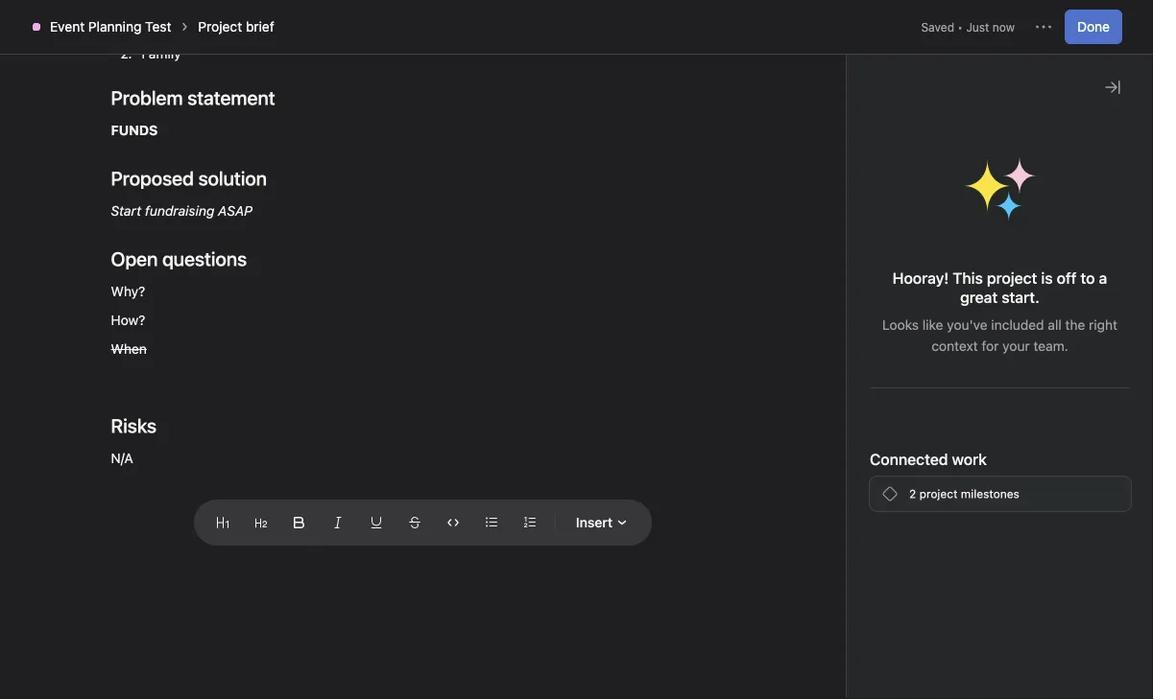 Task type: vqa. For each thing, say whether or not it's contained in the screenshot.
hooray! this project is off to a great start. in the right of the page
yes



Task type: describe. For each thing, give the bounding box(es) containing it.
you
[[818, 548, 845, 566]]

key resources
[[31, 217, 153, 240]]

underline image
[[370, 518, 382, 529]]

update for update
[[811, 238, 864, 256]]

bob for update
[[818, 499, 843, 515]]

is
[[1041, 269, 1053, 288]]

2
[[909, 488, 916, 501]]

hooray! this project is off to a great start.
[[893, 269, 1107, 307]]

how?
[[111, 313, 145, 328]]

just
[[966, 20, 989, 34]]

in
[[943, 16, 952, 30]]

done
[[1077, 19, 1110, 35]]

saved • just now
[[921, 20, 1015, 34]]

what's in my trial?
[[902, 16, 1001, 30]]

page
[[295, 551, 327, 566]]

minutes for you
[[836, 572, 879, 586]]

info
[[1074, 16, 1095, 30]]

test for event planning test
[[145, 19, 171, 35]]

minutes for update
[[861, 501, 904, 514]]

hooray!
[[893, 269, 949, 288]]

brief
[[246, 19, 274, 35]]

why?
[[111, 284, 145, 300]]

list link
[[148, 118, 186, 139]]

team.
[[1034, 338, 1068, 354]]

numbered list image
[[524, 518, 536, 529]]

open questions
[[111, 248, 247, 270]]

minutes inside bob 3 minutes ago
[[860, 347, 903, 360]]

ago for you
[[882, 572, 902, 586]]

what's in my trial? button
[[893, 10, 1001, 36]]

minutes for project created
[[868, 675, 911, 689]]

context
[[932, 338, 978, 354]]

planning for event planning test — project brief last edited
[[105, 283, 180, 306]]

funds
[[111, 122, 158, 138]]

bob link for 3 minutes ago
[[850, 327, 875, 343]]

joined
[[849, 548, 892, 566]]

summary
[[811, 270, 875, 286]]

fundraising
[[145, 203, 214, 219]]

[example] launch event registration page
[[58, 551, 327, 566]]

perfect
[[811, 291, 857, 307]]

code image
[[447, 518, 459, 529]]

milestones
[[961, 488, 1020, 501]]

connected work
[[870, 451, 987, 469]]

to
[[1081, 269, 1095, 288]]

done button
[[1065, 10, 1122, 44]]

latest status update element
[[795, 213, 1129, 378]]

saved
[[921, 20, 954, 34]]

trial?
[[975, 16, 1001, 30]]

last
[[91, 337, 114, 350]]

now
[[993, 20, 1015, 34]]

all
[[1048, 317, 1062, 333]]

project
[[198, 19, 242, 35]]

you've
[[947, 317, 988, 333]]

update for update bob 3 minutes ago
[[818, 475, 870, 493]]

20 for joined
[[818, 572, 832, 586]]

20 for bob
[[851, 675, 865, 689]]

0 horizontal spatial project
[[919, 488, 958, 501]]

great start.
[[960, 289, 1040, 307]]

3 inside bob 3 minutes ago
[[850, 347, 857, 360]]

•
[[958, 20, 963, 34]]

family
[[142, 46, 181, 61]]

add billing info button
[[1005, 10, 1095, 36]]

heading 2 image
[[255, 518, 267, 529]]

questions
[[162, 248, 247, 270]]

test for event planning test — project brief last edited
[[184, 283, 221, 306]]

ago inside bob 3 minutes ago
[[906, 347, 927, 360]]

bold image
[[294, 518, 305, 529]]

proposed
[[111, 167, 194, 190]]

a
[[1099, 269, 1107, 288]]

proposed solution
[[111, 167, 267, 190]]

3 inside the update bob 3 minutes ago
[[851, 501, 858, 514]]



Task type: locate. For each thing, give the bounding box(es) containing it.
1 vertical spatial bob link
[[818, 674, 843, 689]]

1 vertical spatial 3
[[851, 501, 858, 514]]

1 vertical spatial planning
[[105, 283, 180, 306]]

open
[[111, 248, 158, 270]]

bob link
[[850, 327, 875, 343], [818, 674, 843, 689]]

0 horizontal spatial test
[[145, 19, 171, 35]]

insert button
[[563, 506, 641, 541]]

for
[[982, 338, 999, 354]]

minutes
[[860, 347, 903, 360], [861, 501, 904, 514], [836, 572, 879, 586], [868, 675, 911, 689]]

launch
[[127, 551, 174, 566]]

when
[[111, 341, 147, 357]]

ago for project created
[[915, 675, 935, 689]]

1 horizontal spatial 20
[[851, 675, 865, 689]]

planning
[[88, 19, 142, 35], [105, 283, 180, 306]]

ago inside you joined 20 minutes ago
[[882, 572, 902, 586]]

minutes down update button
[[861, 501, 904, 514]]

event for event planning test — project brief last edited
[[52, 283, 101, 306]]

project created
[[818, 650, 927, 668]]

bob 3 minutes ago
[[850, 327, 927, 360]]

ago down project created
[[915, 675, 935, 689]]

problem statement
[[111, 86, 275, 109]]

test up 'family'
[[145, 19, 171, 35]]

add billing info
[[1014, 16, 1095, 30]]

ago down the looks
[[906, 347, 927, 360]]

0 vertical spatial update
[[811, 238, 864, 256]]

registration
[[217, 551, 292, 566]]

1 vertical spatial event
[[52, 283, 101, 306]]

project brief
[[94, 310, 199, 333]]

3 down the perfect
[[850, 347, 857, 360]]

planning for event planning test
[[88, 19, 142, 35]]

20 inside you joined 20 minutes ago
[[818, 572, 832, 586]]

list
[[163, 121, 186, 136]]

bob for project created
[[818, 674, 843, 689]]

update button
[[818, 474, 928, 494]]

billing
[[1039, 16, 1071, 30]]

event
[[50, 19, 85, 35], [52, 283, 101, 306]]

event inside event planning test — project brief last edited
[[52, 283, 101, 306]]

looks
[[882, 317, 919, 333]]

update up summary
[[811, 238, 864, 256]]

ago down joined
[[882, 572, 902, 586]]

1 horizontal spatial project
[[987, 269, 1037, 288]]

0 vertical spatial event
[[50, 19, 85, 35]]

20 down 'you' at the bottom right of page
[[818, 572, 832, 586]]

1 vertical spatial bob
[[818, 499, 843, 515]]

20
[[818, 572, 832, 586], [851, 675, 865, 689]]

minutes inside the project created bob 20 minutes ago
[[868, 675, 911, 689]]

you joined button
[[818, 547, 902, 566]]

list box
[[350, 8, 811, 38]]

ago
[[906, 347, 927, 360], [908, 501, 928, 514], [882, 572, 902, 586], [915, 675, 935, 689]]

update bob 3 minutes ago
[[818, 475, 928, 515]]

event planning test
[[50, 19, 171, 35]]

bulleted list image
[[486, 518, 497, 529]]

test inside event planning test — project brief last edited
[[184, 283, 221, 306]]

bob link for 20 minutes ago
[[818, 674, 843, 689]]

—
[[225, 283, 242, 306]]

project created bob 20 minutes ago
[[818, 650, 935, 689]]

bob link inside 'latest status update' element
[[850, 327, 875, 343]]

start
[[111, 203, 141, 219]]

bob down project created
[[818, 674, 843, 689]]

ago inside the project created bob 20 minutes ago
[[915, 675, 935, 689]]

3 down update button
[[851, 501, 858, 514]]

included
[[991, 317, 1044, 333]]

my
[[955, 16, 972, 30]]

ago for update
[[908, 501, 928, 514]]

more actions for project brief image
[[1036, 19, 1051, 35]]

insert
[[576, 515, 613, 531]]

right
[[1089, 317, 1118, 333]]

minutes inside the update bob 3 minutes ago
[[861, 501, 904, 514]]

this
[[953, 269, 983, 288]]

update left 2 on the bottom of page
[[818, 475, 870, 493]]

event for event planning test
[[50, 19, 85, 35]]

minutes inside you joined 20 minutes ago
[[836, 572, 879, 586]]

planning inside event planning test — project brief last edited
[[105, 283, 180, 306]]

2 project milestones
[[909, 488, 1020, 501]]

italics image
[[332, 518, 344, 529]]

0 vertical spatial bob
[[850, 327, 875, 343]]

close image
[[1105, 80, 1121, 95]]

ago inside the update bob 3 minutes ago
[[908, 501, 928, 514]]

bob inside the update bob 3 minutes ago
[[818, 499, 843, 515]]

project inside hooray! this project is off to a great start.
[[987, 269, 1037, 288]]

document containing problem statement
[[65, 0, 781, 470]]

project brief
[[198, 19, 274, 35]]

document
[[65, 0, 781, 470]]

strikethrough image
[[409, 518, 420, 529]]

event planning test link
[[50, 19, 171, 35]]

0 vertical spatial test
[[145, 19, 171, 35]]

summary perfect
[[811, 270, 875, 307]]

minutes down the looks
[[860, 347, 903, 360]]

0 vertical spatial planning
[[88, 19, 142, 35]]

0 likes. click to like this task image
[[1092, 336, 1107, 351]]

start fundraising asap
[[111, 203, 253, 219]]

None text field
[[81, 64, 259, 99]]

minutes down project created
[[868, 675, 911, 689]]

0 horizontal spatial bob link
[[818, 674, 843, 689]]

1 vertical spatial test
[[184, 283, 221, 306]]

solution
[[198, 167, 267, 190]]

your
[[1003, 338, 1030, 354]]

project
[[987, 269, 1037, 288], [919, 488, 958, 501]]

minutes down you joined button
[[836, 572, 879, 586]]

ago down connected work
[[908, 501, 928, 514]]

n/a
[[111, 451, 133, 467]]

update inside the update bob 3 minutes ago
[[818, 475, 870, 493]]

on track
[[795, 173, 869, 195]]

add
[[1014, 16, 1036, 30]]

problem
[[111, 86, 183, 109]]

0 vertical spatial 20
[[818, 572, 832, 586]]

bob down update button
[[818, 499, 843, 515]]

0 vertical spatial project
[[987, 269, 1037, 288]]

1 vertical spatial project
[[919, 488, 958, 501]]

test
[[145, 19, 171, 35], [184, 283, 221, 306]]

bob left the looks
[[850, 327, 875, 343]]

update
[[811, 238, 864, 256], [818, 475, 870, 493]]

0 vertical spatial bob link
[[850, 327, 875, 343]]

1 horizontal spatial bob link
[[850, 327, 875, 343]]

planning up project brief
[[105, 283, 180, 306]]

like
[[923, 317, 943, 333]]

bob link left the looks
[[850, 327, 875, 343]]

project right 2 on the bottom of page
[[919, 488, 958, 501]]

20 inside the project created bob 20 minutes ago
[[851, 675, 865, 689]]

edited
[[117, 337, 151, 350]]

planning up the problem
[[88, 19, 142, 35]]

2 vertical spatial bob
[[818, 674, 843, 689]]

statement
[[187, 86, 275, 109]]

bob inside the project created bob 20 minutes ago
[[818, 674, 843, 689]]

event planning test — project brief last edited
[[52, 283, 242, 350]]

bob link down project created
[[818, 674, 843, 689]]

0 horizontal spatial 20
[[818, 572, 832, 586]]

[example]
[[58, 551, 123, 566]]

what's
[[902, 16, 939, 30]]

risks
[[111, 415, 157, 437]]

1 vertical spatial 20
[[851, 675, 865, 689]]

bob inside bob 3 minutes ago
[[850, 327, 875, 343]]

project up great start.
[[987, 269, 1037, 288]]

1 vertical spatial update
[[818, 475, 870, 493]]

heading 1 image
[[217, 518, 228, 529]]

test left — on the left of the page
[[184, 283, 221, 306]]

the
[[1065, 317, 1085, 333]]

asap
[[218, 203, 253, 219]]

off
[[1057, 269, 1077, 288]]

0 vertical spatial 3
[[850, 347, 857, 360]]

1 horizontal spatial test
[[184, 283, 221, 306]]

20 down project created
[[851, 675, 865, 689]]

event
[[177, 551, 213, 566]]

3
[[850, 347, 857, 360], [851, 501, 858, 514]]

looks like you've included all the right context for your team.
[[882, 317, 1118, 354]]

you joined 20 minutes ago
[[818, 548, 902, 586]]



